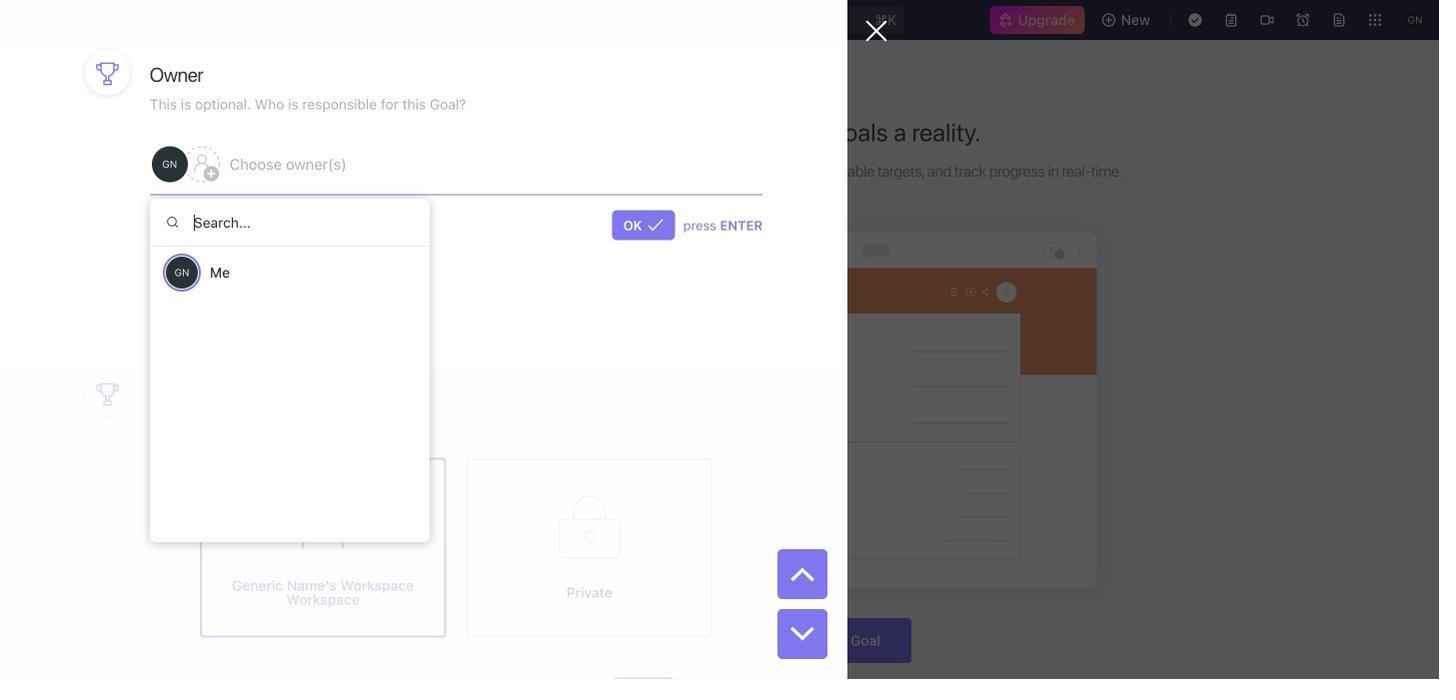 Task type: vqa. For each thing, say whether or not it's contained in the screenshot.
the rightmost y
no



Task type: describe. For each thing, give the bounding box(es) containing it.
tree inside 'sidebar' navigation
[[8, 450, 246, 584]]

Search... text field
[[150, 199, 430, 247]]



Task type: locate. For each thing, give the bounding box(es) containing it.
dialog
[[0, 0, 888, 680]]

tree
[[8, 450, 246, 584]]

sidebar navigation
[[0, 40, 255, 680]]



